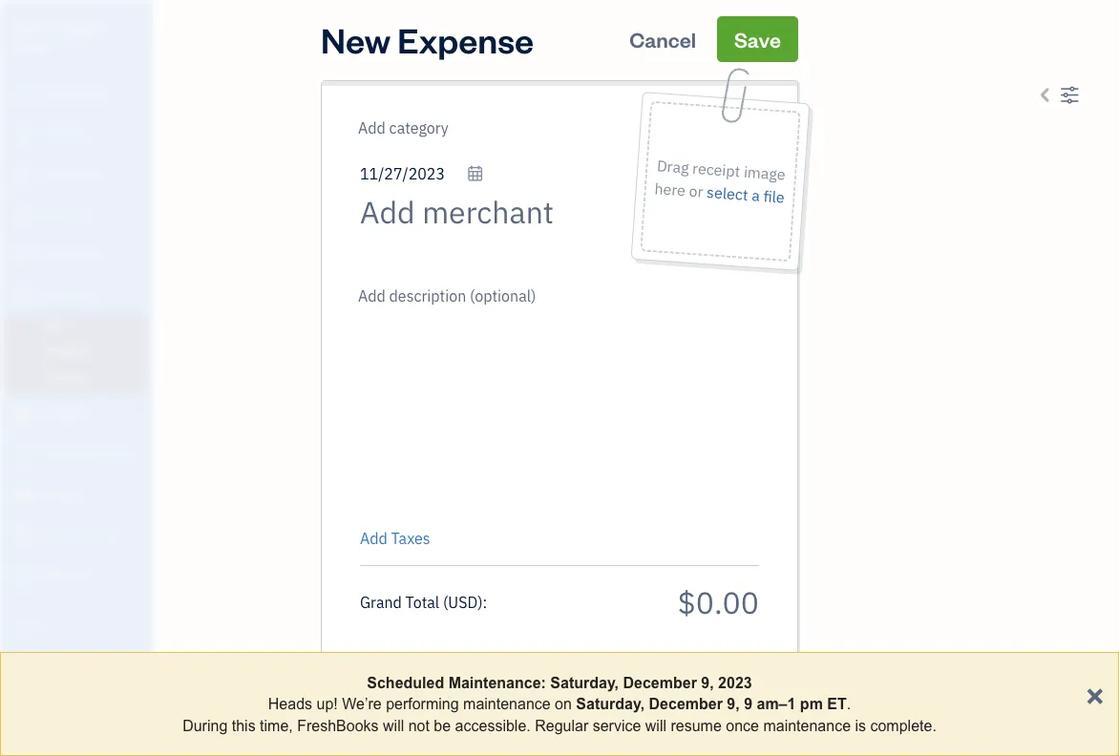 Task type: describe. For each thing, give the bounding box(es) containing it.
1 will from the left
[[383, 717, 404, 735]]

during
[[183, 717, 228, 735]]

a
[[751, 185, 761, 206]]

service
[[593, 717, 642, 735]]

total
[[406, 592, 440, 612]]

complete.
[[871, 717, 937, 735]]

Description text field
[[351, 285, 750, 514]]

image
[[744, 162, 787, 185]]

or
[[689, 181, 704, 202]]

money image
[[12, 485, 35, 505]]

apps
[[14, 618, 43, 634]]

0 vertical spatial december
[[623, 675, 697, 692]]

report image
[[12, 566, 35, 585]]

drag
[[657, 156, 690, 178]]

drag receipt image here or
[[654, 156, 787, 202]]

dashboard image
[[12, 85, 35, 104]]

timer image
[[12, 445, 35, 464]]

grand
[[360, 592, 402, 612]]

cancel
[[630, 25, 697, 53]]

invoice image
[[12, 205, 35, 225]]

team
[[14, 653, 44, 669]]

file
[[763, 186, 786, 208]]

1 vertical spatial maintenance
[[764, 717, 851, 735]]

1 horizontal spatial 9,
[[727, 696, 740, 713]]

grand total ( usd ):
[[360, 592, 488, 612]]

Date in MM/DD/YYYY format text field
[[360, 164, 484, 184]]

freshbooks image
[[61, 726, 92, 749]]

0 horizontal spatial 9,
[[702, 675, 714, 692]]

heads
[[268, 696, 313, 713]]

save
[[735, 25, 782, 53]]

select
[[706, 182, 749, 205]]

et
[[828, 696, 847, 713]]

ruby oranges owner
[[15, 18, 105, 54]]

main element
[[0, 0, 201, 757]]

new
[[321, 16, 391, 62]]

am–1
[[757, 696, 796, 713]]

scheduled
[[367, 675, 445, 692]]

expense
[[398, 16, 534, 62]]

9
[[744, 696, 753, 713]]

accessible.
[[455, 717, 531, 735]]

once
[[726, 717, 760, 735]]

0 vertical spatial saturday,
[[551, 675, 619, 692]]

1 vertical spatial december
[[649, 696, 723, 713]]

apps link
[[5, 610, 147, 643]]

scheduled maintenance: saturday, december 9, 2023 heads up! we're performing maintenance on saturday, december 9, 9 am–1 pm et . during this time, freshbooks will not be accessible. regular service will resume once maintenance is complete.
[[183, 675, 937, 735]]

on
[[555, 696, 572, 713]]

Category text field
[[358, 117, 522, 140]]

owner
[[15, 38, 53, 54]]

add
[[360, 529, 388, 549]]



Task type: locate. For each thing, give the bounding box(es) containing it.
not
[[409, 717, 430, 735]]

payment image
[[12, 246, 35, 265]]

select a file button
[[706, 181, 786, 209]]

× button
[[1087, 677, 1105, 712]]

.
[[847, 696, 852, 713]]

oranges
[[51, 18, 105, 36]]

1 vertical spatial 9,
[[727, 696, 740, 713]]

members
[[47, 653, 98, 669]]

items and services
[[14, 688, 115, 704]]

maintenance down 'pm'
[[764, 717, 851, 735]]

× dialog
[[0, 653, 1120, 757]]

receipt
[[692, 158, 741, 181]]

regular
[[535, 717, 589, 735]]

will right service
[[646, 717, 667, 735]]

team members link
[[5, 645, 147, 678]]

1 horizontal spatial will
[[646, 717, 667, 735]]

will
[[383, 717, 404, 735], [646, 717, 667, 735]]

estimate image
[[12, 165, 35, 184]]

and
[[46, 688, 66, 704]]

performing
[[386, 696, 459, 713]]

1 horizontal spatial maintenance
[[764, 717, 851, 735]]

will left the not
[[383, 717, 404, 735]]

this
[[232, 717, 256, 735]]

1 vertical spatial saturday,
[[577, 696, 645, 713]]

ruby
[[15, 18, 48, 36]]

0 horizontal spatial maintenance
[[463, 696, 551, 713]]

save button
[[718, 16, 799, 62]]

project image
[[12, 405, 35, 424]]

taxes
[[391, 529, 431, 549]]

chevronleft image
[[1037, 83, 1057, 106]]

(
[[443, 592, 448, 612]]

add taxes
[[360, 529, 431, 549]]

services
[[69, 688, 115, 704]]

items
[[14, 688, 44, 704]]

9,
[[702, 675, 714, 692], [727, 696, 740, 713]]

maintenance
[[463, 696, 551, 713], [764, 717, 851, 735]]

saturday,
[[551, 675, 619, 692], [577, 696, 645, 713]]

items and services link
[[5, 680, 147, 714]]

saturday, up on
[[551, 675, 619, 692]]

0 horizontal spatial will
[[383, 717, 404, 735]]

we're
[[342, 696, 382, 713]]

team members
[[14, 653, 98, 669]]

settings image
[[1061, 83, 1080, 106]]

up!
[[317, 696, 338, 713]]

time,
[[260, 717, 293, 735]]

2023
[[719, 675, 753, 692]]

Amount (USD) text field
[[677, 582, 760, 623]]

is
[[856, 717, 867, 735]]

9, left the 2023
[[702, 675, 714, 692]]

saturday, up service
[[577, 696, 645, 713]]

9, left 9
[[727, 696, 740, 713]]

resume
[[671, 717, 722, 735]]

0 vertical spatial maintenance
[[463, 696, 551, 713]]

december
[[623, 675, 697, 692], [649, 696, 723, 713]]

freshbooks
[[297, 717, 379, 735]]

maintenance:
[[449, 675, 546, 692]]

cancel button
[[613, 16, 714, 62]]

expense image
[[12, 286, 35, 305]]

here
[[654, 178, 687, 201]]

maintenance down maintenance:
[[463, 696, 551, 713]]

×
[[1087, 677, 1105, 712]]

pm
[[801, 696, 824, 713]]

be
[[434, 717, 451, 735]]

2 will from the left
[[646, 717, 667, 735]]

usd
[[448, 592, 478, 612]]

Merchant text field
[[360, 193, 621, 231]]

add taxes button
[[360, 527, 431, 550]]

):
[[478, 592, 488, 612]]

select a file
[[706, 182, 786, 208]]

client image
[[12, 125, 35, 144]]

chart image
[[12, 526, 35, 545]]

0 vertical spatial 9,
[[702, 675, 714, 692]]

new expense
[[321, 16, 534, 62]]



Task type: vqa. For each thing, say whether or not it's contained in the screenshot.
'Clients' link
no



